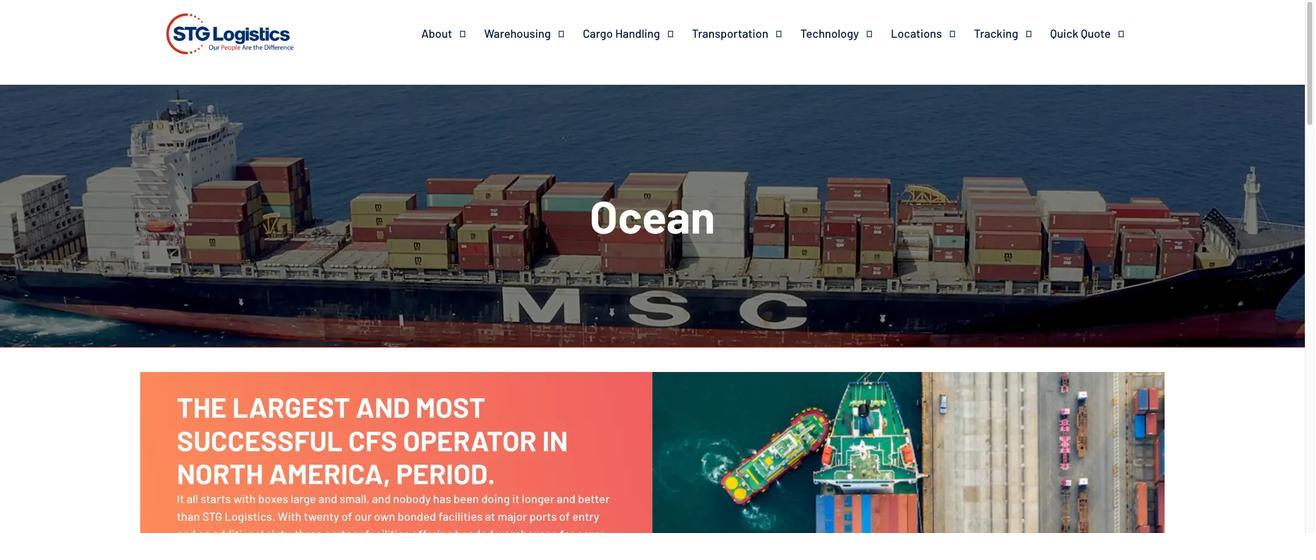 Task type: vqa. For each thing, say whether or not it's contained in the screenshot.
nobody
yes



Task type: locate. For each thing, give the bounding box(es) containing it.
partner
[[325, 527, 363, 533]]

of
[[342, 509, 352, 523], [560, 509, 570, 523]]

period.
[[396, 457, 495, 490]]

it
[[177, 492, 184, 506]]

of up for
[[560, 509, 570, 523]]

has
[[433, 492, 452, 506]]

warehousing link
[[484, 26, 583, 41]]

nobody
[[393, 492, 431, 506]]

0 horizontal spatial of
[[342, 509, 352, 523]]

ocean
[[590, 189, 716, 243]]

locations
[[891, 26, 943, 40]]

quick
[[1051, 26, 1079, 40]]

facilities down own in the bottom of the page
[[365, 527, 410, 533]]

been
[[454, 492, 479, 506]]

north
[[177, 457, 264, 490]]

of up partner
[[342, 509, 352, 523]]

with
[[278, 509, 302, 523]]

warehouses
[[496, 527, 558, 533]]

additional
[[213, 527, 264, 533]]

it
[[513, 492, 520, 506]]

bonded down nobody
[[398, 509, 436, 523]]

quick quote link
[[1051, 26, 1143, 41]]

0 vertical spatial bonded
[[398, 509, 436, 523]]

better
[[578, 492, 610, 506]]

1 horizontal spatial facilities
[[439, 509, 483, 523]]

entry
[[573, 509, 600, 523]]

transportation
[[692, 26, 769, 40]]

tracking
[[975, 26, 1019, 40]]

most
[[416, 390, 486, 423]]

tracking link
[[975, 26, 1051, 41]]

logistics.
[[225, 509, 275, 523]]

cargo
[[583, 26, 613, 40]]

0 horizontal spatial bonded
[[398, 509, 436, 523]]

offering
[[412, 527, 453, 533]]

major
[[498, 509, 527, 523]]

quick quote
[[1051, 26, 1111, 40]]

facilities
[[439, 509, 483, 523], [365, 527, 410, 533]]

technology link
[[801, 26, 891, 41]]

stg usa image
[[162, 0, 298, 72]]

doing
[[482, 492, 510, 506]]

operator
[[403, 423, 537, 457]]

in
[[543, 423, 568, 457]]

three
[[295, 527, 322, 533]]

1 vertical spatial facilities
[[365, 527, 410, 533]]

1 vertical spatial bonded
[[455, 527, 494, 533]]

starts
[[201, 492, 231, 506]]

own
[[374, 509, 396, 523]]

bonded
[[398, 509, 436, 523], [455, 527, 494, 533]]

an
[[198, 527, 211, 533]]

1 horizontal spatial of
[[560, 509, 570, 523]]

bonded down at
[[455, 527, 494, 533]]

facilities down been
[[439, 509, 483, 523]]

and
[[356, 390, 410, 423], [319, 492, 337, 506], [372, 492, 391, 506], [557, 492, 576, 506], [177, 527, 196, 533]]



Task type: describe. For each thing, give the bounding box(es) containing it.
cargo handling
[[583, 26, 660, 40]]

1 horizontal spatial bonded
[[455, 527, 494, 533]]

stg
[[202, 509, 222, 523]]

for
[[560, 527, 575, 533]]

ports
[[530, 509, 557, 523]]

about link
[[422, 26, 484, 41]]

quote
[[1081, 26, 1111, 40]]

transportation link
[[692, 26, 801, 41]]

all
[[187, 492, 198, 506]]

technology
[[801, 26, 859, 40]]

cargo handling link
[[583, 26, 692, 41]]

sixty-
[[266, 527, 295, 533]]

handling
[[616, 26, 660, 40]]

small,
[[340, 492, 370, 506]]

boxes
[[258, 492, 288, 506]]

locations link
[[891, 26, 975, 41]]

large
[[291, 492, 316, 506]]

with
[[233, 492, 256, 506]]

longer
[[522, 492, 555, 506]]

twenty
[[304, 509, 339, 523]]

than
[[177, 509, 200, 523]]

our
[[355, 509, 372, 523]]

2 of from the left
[[560, 509, 570, 523]]

largest
[[232, 390, 351, 423]]

successful
[[177, 423, 343, 457]]

the
[[177, 390, 227, 423]]

america,
[[269, 457, 391, 490]]

cfs
[[349, 423, 398, 457]]

0 horizontal spatial facilities
[[365, 527, 410, 533]]

at
[[485, 509, 496, 523]]

1 of from the left
[[342, 509, 352, 523]]

warehousing
[[484, 26, 551, 40]]

0 vertical spatial facilities
[[439, 509, 483, 523]]

the largest and most successful cfs operator in north america, period. it all starts with boxes large and small, and nobody has been doing it longer and better than stg logistics. with twenty of our own bonded facilities at major ports of entry and an additional sixty-three partner facilities offering bonded warehouses for car
[[177, 390, 610, 533]]

about
[[422, 26, 452, 40]]



